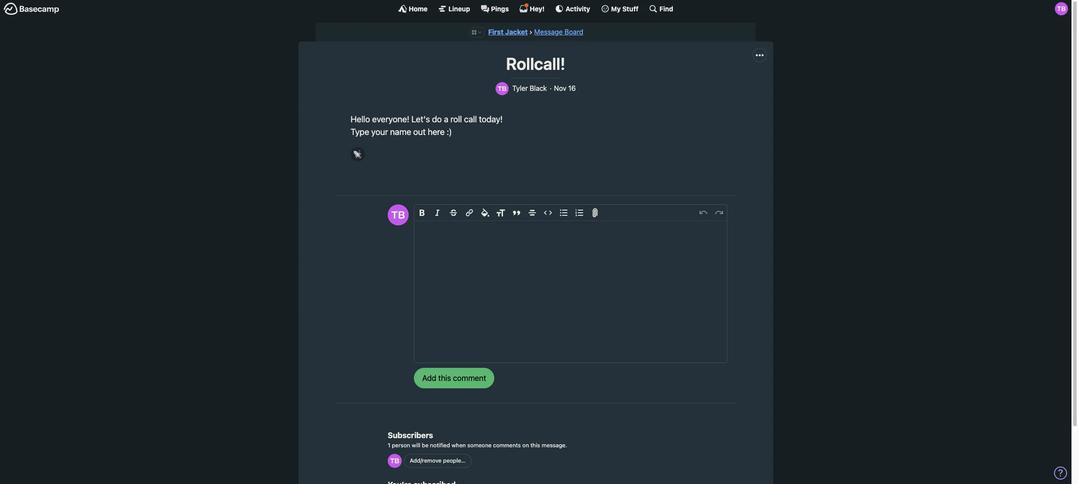Task type: describe. For each thing, give the bounding box(es) containing it.
tyler
[[513, 84, 528, 92]]

pings
[[491, 5, 509, 12]]

message
[[534, 28, 563, 36]]

subscribers 1 person will be notified when someone comments on this message.
[[388, 431, 567, 449]]

will
[[412, 442, 420, 449]]

my stuff
[[611, 5, 639, 12]]

black
[[530, 84, 547, 92]]

message board link
[[534, 28, 584, 36]]

hey! button
[[520, 3, 545, 13]]

home link
[[398, 4, 428, 13]]

do
[[432, 114, 442, 124]]

lineup link
[[438, 4, 470, 13]]

nov 16 element
[[554, 84, 576, 92]]

main element
[[0, 0, 1072, 17]]

type
[[351, 127, 369, 137]]

rollcall!
[[506, 54, 566, 74]]

add/remove
[[410, 457, 442, 464]]

out
[[413, 127, 426, 137]]

stuff
[[623, 5, 639, 12]]

find button
[[649, 4, 674, 13]]

call
[[464, 114, 477, 124]]

be
[[422, 442, 429, 449]]

here
[[428, 127, 445, 137]]

add/remove people… link
[[404, 454, 472, 468]]

switch accounts image
[[3, 2, 59, 16]]

find
[[660, 5, 674, 12]]

this
[[531, 442, 540, 449]]

people…
[[443, 457, 466, 464]]

comments
[[493, 442, 521, 449]]

your
[[371, 127, 388, 137]]

lineup
[[449, 5, 470, 12]]

board
[[565, 28, 584, 36]]

let's
[[412, 114, 430, 124]]

my stuff button
[[601, 4, 639, 13]]

Type your comment here… text field
[[415, 221, 727, 363]]



Task type: vqa. For each thing, say whether or not it's contained in the screenshot.
when
yes



Task type: locate. For each thing, give the bounding box(es) containing it.
pings button
[[481, 4, 509, 13]]

today!
[[479, 114, 503, 124]]

hey!
[[530, 5, 545, 12]]

0 horizontal spatial tyler black image
[[388, 204, 409, 225]]

home
[[409, 5, 428, 12]]

everyone!
[[372, 114, 410, 124]]

name
[[390, 127, 411, 137]]

first jacket link
[[488, 28, 528, 36]]

first jacket
[[488, 28, 528, 36]]

:)
[[447, 127, 452, 137]]

a
[[444, 114, 449, 124]]

when
[[452, 442, 466, 449]]

someone
[[468, 442, 492, 449]]

roll
[[451, 114, 462, 124]]

tyler black image
[[1055, 2, 1068, 15], [496, 82, 509, 95], [388, 204, 409, 225]]

first
[[488, 28, 504, 36]]

on
[[523, 442, 529, 449]]

jacket
[[505, 28, 528, 36]]

hello everyone! let's do a roll call today! type your name out here :)
[[351, 114, 503, 137]]

activity link
[[555, 4, 590, 13]]

1
[[388, 442, 391, 449]]

2 horizontal spatial tyler black image
[[1055, 2, 1068, 15]]

tyler black
[[513, 84, 547, 92]]

2 vertical spatial tyler black image
[[388, 204, 409, 225]]

add/remove people…
[[410, 457, 466, 464]]

›
[[530, 28, 533, 36]]

› message board
[[530, 28, 584, 36]]

nov 16
[[554, 84, 576, 92]]

1 vertical spatial tyler black image
[[496, 82, 509, 95]]

hello
[[351, 114, 370, 124]]

1 horizontal spatial tyler black image
[[496, 82, 509, 95]]

None submit
[[414, 368, 495, 389]]

tyler black image
[[388, 454, 402, 468]]

activity
[[566, 5, 590, 12]]

subscribers
[[388, 431, 433, 440]]

my
[[611, 5, 621, 12]]

person
[[392, 442, 410, 449]]

16
[[569, 84, 576, 92]]

notified
[[430, 442, 450, 449]]

0 vertical spatial tyler black image
[[1055, 2, 1068, 15]]

nov
[[554, 84, 567, 92]]

message.
[[542, 442, 567, 449]]



